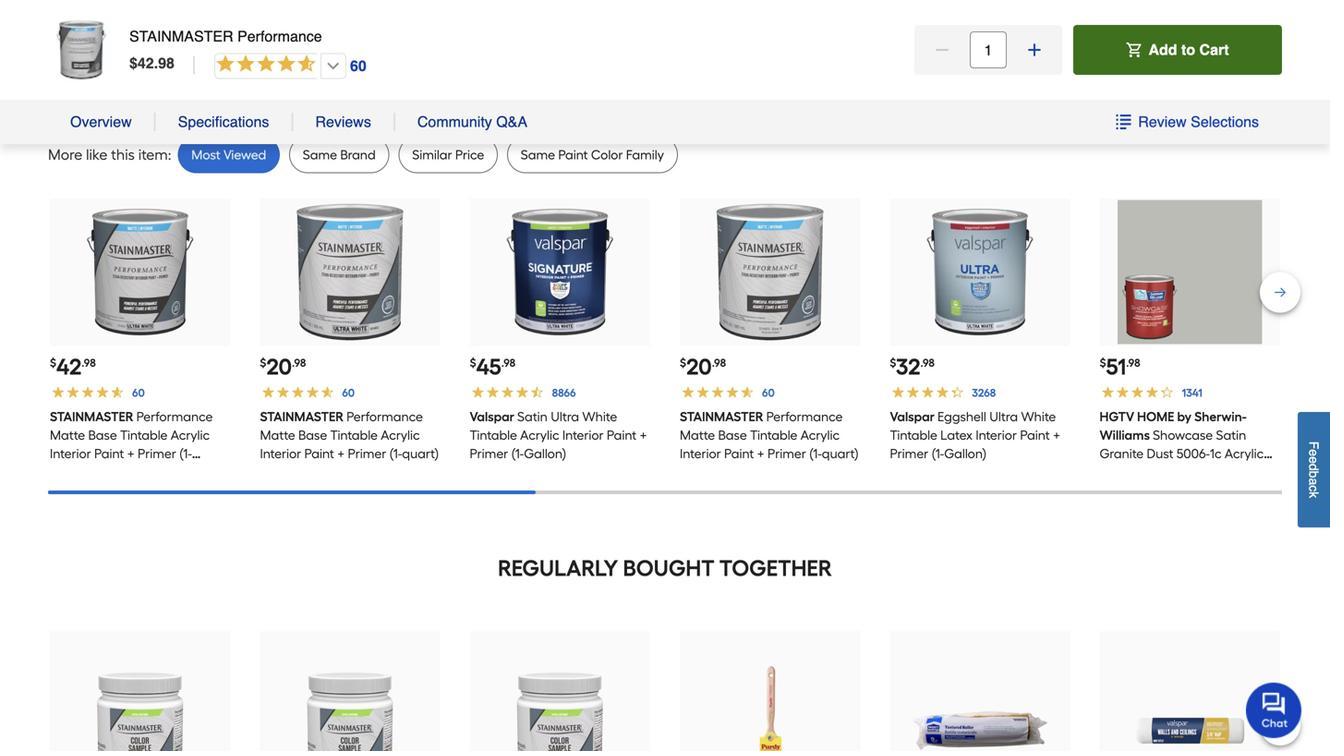 Task type: vqa. For each thing, say whether or not it's contained in the screenshot.
Garden within 'LINK'
no



Task type: locate. For each thing, give the bounding box(es) containing it.
satin inside the showcase satin granite dust 5006-1c acrylic interior paint + primer (1- gallon)
[[1216, 427, 1247, 443]]

1 horizontal spatial quart)
[[822, 446, 859, 461]]

this
[[111, 146, 135, 163]]

1 horizontal spatial matte
[[260, 427, 295, 443]]

$ 42 .98
[[50, 353, 96, 380]]

same
[[303, 147, 337, 163], [521, 147, 555, 163]]

0 horizontal spatial matte
[[50, 427, 85, 443]]

1 horizontal spatial stainmaster performance matte base tintable acrylic interior paint + primer (1-quart) image
[[698, 200, 842, 344]]

2 $ 20 .98 from the left
[[680, 353, 726, 380]]

1 horizontal spatial same
[[521, 147, 555, 163]]

add to cart
[[1149, 41, 1229, 58]]

valspar 9-in x 3/8-in nap woven polyester paint roller cover image
[[1118, 658, 1262, 751]]

tintable inside eggshell ultra white tintable latex interior paint + primer (1-gallon)
[[890, 427, 937, 443]]

base
[[88, 427, 117, 443], [298, 427, 327, 443], [718, 427, 747, 443]]

2 horizontal spatial stainmaster multiple colors/finishes paint sample base (half-pint) image
[[488, 658, 632, 751]]

brand
[[340, 147, 376, 163]]

tintable for stainmaster performance matte base tintable acrylic interior paint + primer (1-gallon) image
[[120, 427, 168, 443]]

satin
[[517, 409, 548, 424], [1216, 427, 1247, 443]]

review
[[1138, 113, 1187, 130]]

$ inside $ 42 .98
[[50, 356, 56, 369]]

productimage image
[[48, 17, 115, 83]]

0 horizontal spatial satin
[[517, 409, 548, 424]]

6 .98 from the left
[[1126, 356, 1141, 369]]

2 customers from the left
[[251, 81, 314, 97]]

1 vertical spatial 42
[[56, 353, 82, 380]]

sherwin-
[[1195, 409, 1247, 424]]

+ for 1st stainmaster performance matte base tintable acrylic interior paint + primer (1-quart) image from left
[[337, 446, 345, 461]]

primer inside the showcase satin granite dust 5006-1c acrylic interior paint + primer (1- gallon)
[[1188, 464, 1226, 480]]

.98 for valspar satin ultra white tintable acrylic interior paint + primer (1-gallon) image
[[501, 356, 516, 369]]

plus image
[[1025, 41, 1044, 59]]

1 horizontal spatial valspar
[[890, 409, 935, 424]]

2 tintable from the left
[[330, 427, 378, 443]]

1 base from the left
[[88, 427, 117, 443]]

3 tintable from the left
[[470, 427, 517, 443]]

dust
[[1147, 446, 1174, 461]]

1 horizontal spatial 42
[[138, 55, 154, 72]]

quart)
[[402, 446, 439, 461], [822, 446, 859, 461]]

valspar down '$ 45 .98'
[[470, 409, 515, 424]]

performance matte base tintable acrylic interior paint + primer (1- gallon)
[[50, 409, 213, 480]]

acrylic
[[171, 427, 210, 443], [381, 427, 420, 443], [520, 427, 559, 443], [801, 427, 840, 443], [1225, 446, 1264, 461]]

$ 20 .98
[[260, 353, 306, 380], [680, 353, 726, 380]]

2 same from the left
[[521, 147, 555, 163]]

gallon) for 42
[[50, 464, 92, 480]]

gallon)
[[524, 446, 567, 461], [944, 446, 987, 461], [50, 464, 92, 480], [1100, 483, 1142, 498]]

reviews
[[315, 113, 371, 130]]

ultra inside "satin ultra white tintable acrylic interior paint + primer (1-gallon)"
[[551, 409, 579, 424]]

0 horizontal spatial stainmaster performance matte base tintable acrylic interior paint + primer (1-quart) image
[[278, 200, 422, 344]]

+ for valspar satin ultra white tintable acrylic interior paint + primer (1-gallon) image
[[640, 427, 647, 443]]

5 .98 from the left
[[921, 356, 935, 369]]

reviews link
[[315, 113, 371, 131]]

overview
[[70, 113, 132, 130]]

2 stainmaster multiple colors/finishes paint sample base (half-pint) image from the left
[[278, 658, 422, 751]]

+ inside "satin ultra white tintable acrylic interior paint + primer (1-gallon)"
[[640, 427, 647, 443]]

2 white from the left
[[1021, 409, 1056, 424]]

2 matte from the left
[[260, 427, 295, 443]]

+ inside the showcase satin granite dust 5006-1c acrylic interior paint + primer (1- gallon)
[[1177, 464, 1185, 480]]

1 horizontal spatial white
[[1021, 409, 1056, 424]]

2 performance matte base tintable acrylic interior paint + primer (1-quart) from the left
[[680, 409, 859, 461]]

0 horizontal spatial customers
[[71, 81, 135, 97]]

viewed right most
[[224, 147, 266, 163]]

1 horizontal spatial customers
[[251, 81, 314, 97]]

0 horizontal spatial viewed
[[166, 81, 208, 97]]

viewed down "98"
[[166, 81, 208, 97]]

a
[[1307, 478, 1321, 485]]

stainmaster
[[129, 28, 233, 45], [50, 409, 133, 424], [260, 409, 343, 424], [680, 409, 763, 424]]

paint
[[558, 147, 588, 163], [607, 427, 637, 443], [1020, 427, 1050, 443], [94, 446, 124, 461], [304, 446, 334, 461], [724, 446, 754, 461], [1144, 464, 1174, 480]]

20
[[266, 353, 292, 380], [686, 353, 712, 380]]

1 horizontal spatial stainmaster multiple colors/finishes paint sample base (half-pint) image
[[278, 658, 422, 751]]

1 white from the left
[[582, 409, 617, 424]]

1 tintable from the left
[[120, 427, 168, 443]]

showcase
[[1153, 427, 1213, 443]]

0 horizontal spatial quart)
[[402, 446, 439, 461]]

same for same paint color family
[[521, 147, 555, 163]]

1 valspar from the left
[[470, 409, 515, 424]]

more like this item :
[[48, 146, 171, 163]]

1 performance matte base tintable acrylic interior paint + primer (1-quart) from the left
[[260, 409, 439, 461]]

4 .98 from the left
[[712, 356, 726, 369]]

add to cart button
[[1073, 25, 1282, 75]]

$
[[129, 55, 138, 72], [50, 356, 56, 369], [260, 356, 266, 369], [470, 356, 476, 369], [680, 356, 686, 369], [890, 356, 896, 369], [1100, 356, 1106, 369]]

1 stainmaster performance matte base tintable acrylic interior paint + primer (1-quart) image from the left
[[278, 200, 422, 344]]

gallon) for 45
[[524, 446, 567, 461]]

1 ultra from the left
[[551, 409, 579, 424]]

williams
[[1100, 427, 1150, 443]]

gallon) inside "satin ultra white tintable acrylic interior paint + primer (1-gallon)"
[[524, 446, 567, 461]]

overview link
[[70, 113, 132, 131]]

2 quart) from the left
[[822, 446, 859, 461]]

1c
[[1210, 446, 1222, 461]]

white for 45
[[582, 409, 617, 424]]

e up b
[[1307, 456, 1321, 463]]

1 vertical spatial viewed
[[224, 147, 266, 163]]

42
[[138, 55, 154, 72], [56, 353, 82, 380]]

tintable inside performance matte base tintable acrylic interior paint + primer (1- gallon)
[[120, 427, 168, 443]]

f
[[1307, 441, 1321, 449]]

customers
[[71, 81, 135, 97], [251, 81, 314, 97]]

1 horizontal spatial ultra
[[989, 409, 1018, 424]]

acrylic for 1st stainmaster performance matte base tintable acrylic interior paint + primer (1-quart) image from left
[[381, 427, 420, 443]]

0 horizontal spatial same
[[303, 147, 337, 163]]

stainmaster performance
[[129, 28, 322, 45]]

0 horizontal spatial $ 20 .98
[[260, 353, 306, 380]]

e
[[1307, 449, 1321, 456], [1307, 456, 1321, 463]]

same down the q&a
[[521, 147, 555, 163]]

51
[[1106, 353, 1126, 380]]

white
[[582, 409, 617, 424], [1021, 409, 1056, 424]]

specifications
[[178, 113, 269, 130]]

1 horizontal spatial $ 20 .98
[[680, 353, 726, 380]]

project source textured surfaces 9-in boucle plastic paint roller cover image
[[908, 658, 1052, 751]]

white inside "satin ultra white tintable acrylic interior paint + primer (1-gallon)"
[[582, 409, 617, 424]]

valspar eggshell ultra white tintable latex interior paint + primer (1-gallon) image
[[908, 200, 1052, 344]]

42 for $ 42 .98
[[56, 353, 82, 380]]

family
[[626, 147, 664, 163]]

most viewed
[[191, 147, 266, 163]]

.98 inside $ 32 .98
[[921, 356, 935, 369]]

interior inside eggshell ultra white tintable latex interior paint + primer (1-gallon)
[[976, 427, 1017, 443]]

acrylic inside "satin ultra white tintable acrylic interior paint + primer (1-gallon)"
[[520, 427, 559, 443]]

1 stainmaster multiple colors/finishes paint sample base (half-pint) image from the left
[[68, 658, 212, 751]]

valspar
[[470, 409, 515, 424], [890, 409, 935, 424]]

32
[[896, 353, 921, 380]]

1 horizontal spatial satin
[[1216, 427, 1247, 443]]

0 horizontal spatial performance matte base tintable acrylic interior paint + primer (1-quart)
[[260, 409, 439, 461]]

1 .98 from the left
[[82, 356, 96, 369]]

1 customers from the left
[[71, 81, 135, 97]]

performance
[[237, 28, 322, 45], [136, 409, 213, 424], [346, 409, 423, 424], [766, 409, 843, 424]]

.98 for 'valspar eggshell ultra white tintable latex interior paint + primer (1-gallon)' image
[[921, 356, 935, 369]]

0 horizontal spatial base
[[88, 427, 117, 443]]

tintable for valspar satin ultra white tintable acrylic interior paint + primer (1-gallon) image
[[470, 427, 517, 443]]

1 horizontal spatial viewed
[[224, 147, 266, 163]]

1 vertical spatial satin
[[1216, 427, 1247, 443]]

2 horizontal spatial base
[[718, 427, 747, 443]]

0 horizontal spatial stainmaster multiple colors/finishes paint sample base (half-pint) image
[[68, 658, 212, 751]]

ultra inside eggshell ultra white tintable latex interior paint + primer (1-gallon)
[[989, 409, 1018, 424]]

showcase satin granite dust 5006-1c acrylic interior paint + primer (1- gallon)
[[1100, 427, 1264, 498]]

+ inside performance matte base tintable acrylic interior paint + primer (1- gallon)
[[127, 446, 135, 461]]

+ for 2nd stainmaster performance matte base tintable acrylic interior paint + primer (1-quart) image from left
[[757, 446, 765, 461]]

(1-
[[179, 446, 192, 461], [389, 446, 402, 461], [512, 446, 524, 461], [809, 446, 822, 461], [932, 446, 944, 461], [1229, 464, 1242, 480]]

0 horizontal spatial 42
[[56, 353, 82, 380]]

stainmaster performance matte base tintable acrylic interior paint + primer (1-quart) image
[[278, 200, 422, 344], [698, 200, 842, 344]]

viewed
[[166, 81, 208, 97], [224, 147, 266, 163]]

2 valspar from the left
[[890, 409, 935, 424]]

3 stainmaster multiple colors/finishes paint sample base (half-pint) image from the left
[[488, 658, 632, 751]]

1 horizontal spatial performance matte base tintable acrylic interior paint + primer (1-quart)
[[680, 409, 859, 461]]

minus image
[[933, 41, 951, 59]]

0 horizontal spatial ultra
[[551, 409, 579, 424]]

acrylic for 2nd stainmaster performance matte base tintable acrylic interior paint + primer (1-quart) image from left
[[801, 427, 840, 443]]

1 horizontal spatial base
[[298, 427, 327, 443]]

$ 51 .98
[[1100, 353, 1141, 380]]

paint inside "satin ultra white tintable acrylic interior paint + primer (1-gallon)"
[[607, 427, 637, 443]]

1 same from the left
[[303, 147, 337, 163]]

customers up overview
[[71, 81, 135, 97]]

(1- inside eggshell ultra white tintable latex interior paint + primer (1-gallon)
[[932, 446, 944, 461]]

tintable
[[120, 427, 168, 443], [330, 427, 378, 443], [470, 427, 517, 443], [750, 427, 798, 443], [890, 427, 937, 443]]

list view image
[[1116, 115, 1131, 129]]

eggshell
[[937, 409, 986, 424]]

matte
[[50, 427, 85, 443], [260, 427, 295, 443], [680, 427, 715, 443]]

same brand
[[303, 147, 376, 163]]

+ inside eggshell ultra white tintable latex interior paint + primer (1-gallon)
[[1053, 427, 1060, 443]]

cart image
[[1126, 42, 1141, 57]]

c
[[1307, 485, 1321, 492]]

.98 inside '$ 45 .98'
[[501, 356, 516, 369]]

tintable inside "satin ultra white tintable acrylic interior paint + primer (1-gallon)"
[[470, 427, 517, 443]]

performance matte base tintable acrylic interior paint + primer (1-quart)
[[260, 409, 439, 461], [680, 409, 859, 461]]

chat invite button image
[[1246, 682, 1303, 738]]

3 matte from the left
[[680, 427, 715, 443]]

Stepper number input field with increment and decrement buttons number field
[[970, 31, 1007, 68]]

primer inside "satin ultra white tintable acrylic interior paint + primer (1-gallon)"
[[470, 446, 508, 461]]

eggshell ultra white tintable latex interior paint + primer (1-gallon)
[[890, 409, 1060, 461]]

0 horizontal spatial 20
[[266, 353, 292, 380]]

1 horizontal spatial 20
[[686, 353, 712, 380]]

b
[[1307, 471, 1321, 478]]

3 .98 from the left
[[501, 356, 516, 369]]

interior
[[563, 427, 604, 443], [976, 427, 1017, 443], [50, 446, 91, 461], [260, 446, 301, 461], [680, 446, 721, 461], [1100, 464, 1141, 480]]

customers down 4.6 stars 'image'
[[251, 81, 314, 97]]

base inside performance matte base tintable acrylic interior paint + primer (1- gallon)
[[88, 427, 117, 443]]

ultra
[[551, 409, 579, 424], [989, 409, 1018, 424]]

e up d
[[1307, 449, 1321, 456]]

.
[[154, 55, 158, 72]]

2 horizontal spatial matte
[[680, 427, 715, 443]]

2 ultra from the left
[[989, 409, 1018, 424]]

1 $ 20 .98 from the left
[[260, 353, 306, 380]]

item
[[138, 146, 168, 163]]

gallon) inside eggshell ultra white tintable latex interior paint + primer (1-gallon)
[[944, 446, 987, 461]]

0 vertical spatial 42
[[138, 55, 154, 72]]

customers ultimately bought
[[251, 81, 423, 97]]

acrylic inside performance matte base tintable acrylic interior paint + primer (1- gallon)
[[171, 427, 210, 443]]

valspar left eggshell
[[890, 409, 935, 424]]

also
[[138, 81, 163, 97]]

0 vertical spatial satin
[[517, 409, 548, 424]]

acrylic for valspar satin ultra white tintable acrylic interior paint + primer (1-gallon) image
[[520, 427, 559, 443]]

primer
[[138, 446, 176, 461], [348, 446, 386, 461], [470, 446, 508, 461], [768, 446, 806, 461], [890, 446, 928, 461], [1188, 464, 1226, 480]]

white inside eggshell ultra white tintable latex interior paint + primer (1-gallon)
[[1021, 409, 1056, 424]]

same left brand
[[303, 147, 337, 163]]

price
[[455, 147, 484, 163]]

1 matte from the left
[[50, 427, 85, 443]]

.98 inside $ 51 .98
[[1126, 356, 1141, 369]]

0 horizontal spatial white
[[582, 409, 617, 424]]

5 tintable from the left
[[890, 427, 937, 443]]

stainmaster performance matte base tintable acrylic interior paint + primer (1-gallon) image
[[68, 200, 212, 344]]

.98 inside $ 42 .98
[[82, 356, 96, 369]]

valspar satin ultra white tintable acrylic interior paint + primer (1-gallon) image
[[488, 200, 632, 344]]

0 vertical spatial viewed
[[166, 81, 208, 97]]

0 horizontal spatial valspar
[[470, 409, 515, 424]]

gallon) inside performance matte base tintable acrylic interior paint + primer (1- gallon)
[[50, 464, 92, 480]]

stainmaster multiple colors/finishes paint sample base (half-pint) image
[[68, 658, 212, 751], [278, 658, 422, 751], [488, 658, 632, 751]]

add
[[1149, 41, 1177, 58]]

same for same brand
[[303, 147, 337, 163]]

specifications link
[[178, 113, 269, 131]]



Task type: describe. For each thing, give the bounding box(es) containing it.
customers for customers also viewed
[[71, 81, 135, 97]]

(1- inside the showcase satin granite dust 5006-1c acrylic interior paint + primer (1- gallon)
[[1229, 464, 1242, 480]]

color
[[591, 147, 623, 163]]

same paint color family
[[521, 147, 664, 163]]

hgtv home by sherwin- williams
[[1100, 409, 1247, 443]]

verified purchaser icon image
[[1066, 158, 1080, 172]]

+ for stainmaster performance matte base tintable acrylic interior paint + primer (1-gallon) image
[[127, 446, 135, 461]]

45
[[476, 353, 501, 380]]

acrylic inside the showcase satin granite dust 5006-1c acrylic interior paint + primer (1- gallon)
[[1225, 446, 1264, 461]]

hgtv
[[1100, 409, 1135, 424]]

together
[[719, 555, 832, 581]]

performance matte base tintable acrylic interior paint + primer (1-quart) for 2nd stainmaster performance matte base tintable acrylic interior paint + primer (1-quart) image from left
[[680, 409, 859, 461]]

similar price
[[412, 147, 484, 163]]

cart
[[1200, 41, 1229, 58]]

bought
[[380, 81, 423, 97]]

home
[[1137, 409, 1175, 424]]

2 base from the left
[[298, 427, 327, 443]]

ultra for 32
[[989, 409, 1018, 424]]

5006-
[[1177, 446, 1210, 461]]

customers also viewed
[[71, 81, 208, 97]]

white for 32
[[1021, 409, 1056, 424]]

ultra for 45
[[551, 409, 579, 424]]

tintable for 'valspar eggshell ultra white tintable latex interior paint + primer (1-gallon)' image
[[890, 427, 937, 443]]

$ inside '$ 45 .98'
[[470, 356, 476, 369]]

:
[[168, 146, 171, 163]]

selections
[[1191, 113, 1259, 130]]

review selections
[[1138, 113, 1259, 130]]

customers for customers ultimately bought
[[251, 81, 314, 97]]

more
[[48, 146, 82, 163]]

f e e d b a c k button
[[1298, 412, 1330, 527]]

community
[[417, 113, 492, 130]]

1 20 from the left
[[266, 353, 292, 380]]

2 .98 from the left
[[292, 356, 306, 369]]

primer inside eggshell ultra white tintable latex interior paint + primer (1-gallon)
[[890, 446, 928, 461]]

regularly bought together
[[498, 555, 832, 581]]

$ 32 .98
[[890, 353, 935, 380]]

to
[[1182, 41, 1195, 58]]

by
[[1177, 409, 1192, 424]]

satin inside "satin ultra white tintable acrylic interior paint + primer (1-gallon)"
[[517, 409, 548, 424]]

interior inside "satin ultra white tintable acrylic interior paint + primer (1-gallon)"
[[563, 427, 604, 443]]

latex
[[940, 427, 973, 443]]

regularly bought together heading
[[48, 550, 1282, 587]]

hgtv home by sherwin-williams showcase satin granite dust 5006-1c acrylic interior paint + primer (1-gallon) image
[[1118, 200, 1262, 344]]

review selections button
[[1115, 113, 1260, 131]]

performance matte base tintable acrylic interior paint + primer (1-quart) for 1st stainmaster performance matte base tintable acrylic interior paint + primer (1-quart) image from left
[[260, 409, 439, 461]]

valspar for 45
[[470, 409, 515, 424]]

$ inside $ 51 .98
[[1100, 356, 1106, 369]]

60
[[350, 57, 366, 74]]

$ 45 .98
[[470, 353, 516, 380]]

$ inside $ 32 .98
[[890, 356, 896, 369]]

purdy nylox glide 2-in reusable nylon angle paint brush (trim brush) image
[[698, 658, 842, 751]]

similar
[[412, 147, 452, 163]]

k
[[1307, 492, 1321, 498]]

1 e from the top
[[1307, 449, 1321, 456]]

interior inside the showcase satin granite dust 5006-1c acrylic interior paint + primer (1- gallon)
[[1100, 464, 1141, 480]]

2 e from the top
[[1307, 456, 1321, 463]]

1 quart) from the left
[[402, 446, 439, 461]]

(1- inside performance matte base tintable acrylic interior paint + primer (1- gallon)
[[179, 446, 192, 461]]

42 for $ 42 . 98
[[138, 55, 154, 72]]

$ 42 . 98
[[129, 55, 175, 72]]

4.6 stars image
[[213, 52, 367, 80]]

98
[[158, 55, 175, 72]]

performance inside performance matte base tintable acrylic interior paint + primer (1- gallon)
[[136, 409, 213, 424]]

most
[[191, 147, 220, 163]]

regularly
[[498, 555, 618, 581]]

2 20 from the left
[[686, 353, 712, 380]]

like
[[86, 146, 107, 163]]

bought
[[623, 555, 715, 581]]

matte inside performance matte base tintable acrylic interior paint + primer (1- gallon)
[[50, 427, 85, 443]]

community q&a link
[[417, 113, 527, 131]]

q&a
[[496, 113, 527, 130]]

3 base from the left
[[718, 427, 747, 443]]

paint inside performance matte base tintable acrylic interior paint + primer (1- gallon)
[[94, 446, 124, 461]]

primer inside performance matte base tintable acrylic interior paint + primer (1- gallon)
[[138, 446, 176, 461]]

granite
[[1100, 446, 1144, 461]]

d
[[1307, 463, 1321, 471]]

community q&a
[[417, 113, 527, 130]]

.98 for hgtv home by sherwin-williams showcase satin granite dust 5006-1c acrylic interior paint + primer (1-gallon) image
[[1126, 356, 1141, 369]]

paint inside eggshell ultra white tintable latex interior paint + primer (1-gallon)
[[1020, 427, 1050, 443]]

4 tintable from the left
[[750, 427, 798, 443]]

acrylic for stainmaster performance matte base tintable acrylic interior paint + primer (1-gallon) image
[[171, 427, 210, 443]]

+ for 'valspar eggshell ultra white tintable latex interior paint + primer (1-gallon)' image
[[1053, 427, 1060, 443]]

paint inside the showcase satin granite dust 5006-1c acrylic interior paint + primer (1- gallon)
[[1144, 464, 1174, 480]]

.98 for stainmaster performance matte base tintable acrylic interior paint + primer (1-gallon) image
[[82, 356, 96, 369]]

gallon) inside the showcase satin granite dust 5006-1c acrylic interior paint + primer (1- gallon)
[[1100, 483, 1142, 498]]

f e e d b a c k
[[1307, 441, 1321, 498]]

satin ultra white tintable acrylic interior paint + primer (1-gallon)
[[470, 409, 647, 461]]

ultimately
[[318, 81, 377, 97]]

valspar for 32
[[890, 409, 935, 424]]

interior inside performance matte base tintable acrylic interior paint + primer (1- gallon)
[[50, 446, 91, 461]]

(1- inside "satin ultra white tintable acrylic interior paint + primer (1-gallon)"
[[512, 446, 524, 461]]

2 stainmaster performance matte base tintable acrylic interior paint + primer (1-quart) image from the left
[[698, 200, 842, 344]]

gallon) for 32
[[944, 446, 987, 461]]



